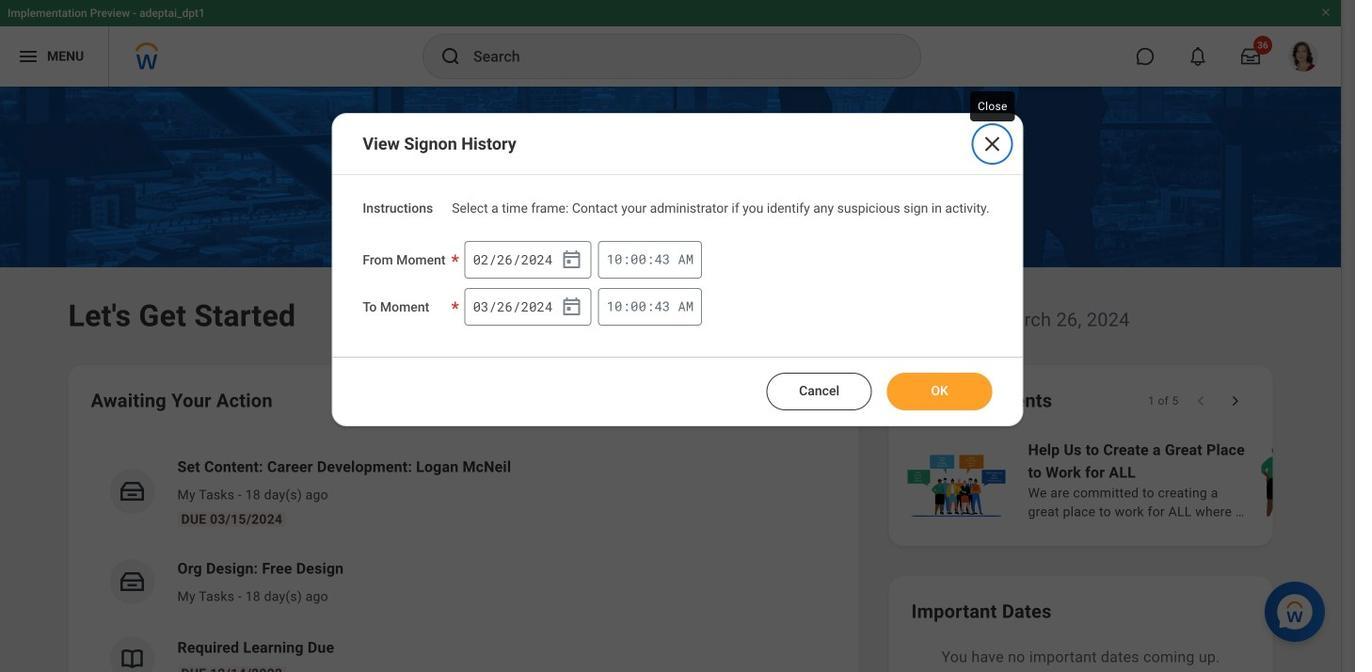 Task type: locate. For each thing, give the bounding box(es) containing it.
1 horizontal spatial list
[[904, 437, 1356, 523]]

1 group from the top
[[465, 241, 592, 278]]

minute spin button right calendar image
[[631, 251, 647, 267]]

2 hour spin button from the top
[[607, 298, 623, 314]]

minute spin button right calendar icon
[[631, 298, 647, 314]]

1 vertical spatial group
[[465, 288, 592, 326]]

status
[[1149, 394, 1179, 409]]

group for hour spin button associated with calendar image
[[465, 241, 592, 278]]

0 vertical spatial second spin button
[[655, 251, 671, 267]]

group up calendar icon
[[465, 241, 592, 278]]

group down calendar image
[[465, 288, 592, 326]]

1 vertical spatial second spin button
[[655, 298, 671, 314]]

dialog
[[332, 113, 1024, 426]]

calendar image
[[561, 248, 583, 271]]

1 minute spin button from the top
[[631, 251, 647, 267]]

minute spin button
[[631, 251, 647, 267], [631, 298, 647, 314]]

hour spin button
[[607, 251, 623, 267], [607, 298, 623, 314]]

2 minute spin button from the top
[[631, 298, 647, 314]]

second spin button right calendar image
[[655, 251, 671, 267]]

0 vertical spatial inbox image
[[118, 477, 146, 506]]

second spin button for before or after midday spin button for minute spin button associated with hour spin button associated with calendar image
[[655, 251, 671, 267]]

notifications large image
[[1189, 47, 1208, 66]]

2 group from the top
[[465, 288, 592, 326]]

0 vertical spatial hour spin button
[[607, 251, 623, 267]]

before or after midday spin button for calendar icon hour spin button minute spin button
[[678, 297, 694, 315]]

tooltip
[[967, 88, 1019, 125]]

0 vertical spatial group
[[465, 241, 592, 278]]

before or after midday spin button
[[678, 250, 694, 268], [678, 297, 694, 315]]

before or after midday spin button for minute spin button associated with hour spin button associated with calendar image
[[678, 250, 694, 268]]

hour spin button right calendar image
[[607, 251, 623, 267]]

search image
[[440, 45, 462, 68]]

2 before or after midday spin button from the top
[[678, 297, 694, 315]]

hour spin button right calendar icon
[[607, 298, 623, 314]]

1 vertical spatial minute spin button
[[631, 298, 647, 314]]

1 second spin button from the top
[[655, 251, 671, 267]]

hour spin button for calendar image
[[607, 251, 623, 267]]

list
[[904, 437, 1356, 523], [91, 441, 836, 672]]

0 vertical spatial before or after midday spin button
[[678, 250, 694, 268]]

second spin button right calendar icon
[[655, 298, 671, 314]]

group
[[465, 241, 592, 278], [465, 288, 592, 326]]

0 vertical spatial minute spin button
[[631, 251, 647, 267]]

banner
[[0, 0, 1342, 87]]

2 inbox image from the top
[[118, 568, 146, 596]]

1 before or after midday spin button from the top
[[678, 250, 694, 268]]

main content
[[0, 87, 1356, 672]]

close environment banner image
[[1321, 7, 1332, 18]]

second spin button
[[655, 251, 671, 267], [655, 298, 671, 314]]

1 vertical spatial hour spin button
[[607, 298, 623, 314]]

inbox image
[[118, 477, 146, 506], [118, 568, 146, 596]]

group for calendar icon hour spin button
[[465, 288, 592, 326]]

1 vertical spatial inbox image
[[118, 568, 146, 596]]

1 vertical spatial before or after midday spin button
[[678, 297, 694, 315]]

1 hour spin button from the top
[[607, 251, 623, 267]]

2 second spin button from the top
[[655, 298, 671, 314]]



Task type: vqa. For each thing, say whether or not it's contained in the screenshot.
"Total" within View Open Cases by Status and Service Team element
no



Task type: describe. For each thing, give the bounding box(es) containing it.
calendar image
[[561, 295, 583, 318]]

book open image
[[118, 645, 146, 672]]

hour spin button for calendar icon
[[607, 298, 623, 314]]

chevron right small image
[[1226, 392, 1245, 410]]

x image
[[982, 133, 1004, 155]]

1 inbox image from the top
[[118, 477, 146, 506]]

chevron left small image
[[1192, 392, 1211, 410]]

0 horizontal spatial list
[[91, 441, 836, 672]]

second spin button for before or after midday spin button related to calendar icon hour spin button minute spin button
[[655, 298, 671, 314]]

minute spin button for hour spin button associated with calendar image
[[631, 251, 647, 267]]

minute spin button for calendar icon hour spin button
[[631, 298, 647, 314]]

inbox large image
[[1242, 47, 1261, 66]]

profile logan mcneil element
[[1278, 36, 1330, 77]]



